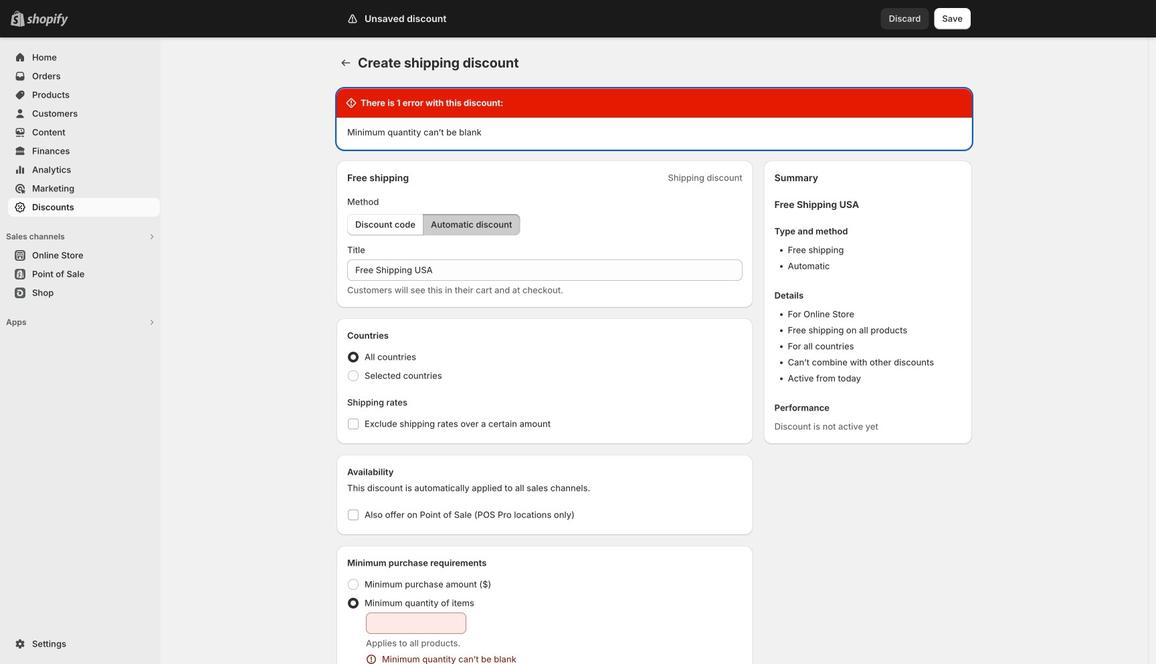 Task type: locate. For each thing, give the bounding box(es) containing it.
None text field
[[347, 260, 743, 281], [366, 613, 467, 635], [347, 260, 743, 281], [366, 613, 467, 635]]



Task type: vqa. For each thing, say whether or not it's contained in the screenshot.
second for from the right
no



Task type: describe. For each thing, give the bounding box(es) containing it.
shopify image
[[27, 13, 68, 27]]



